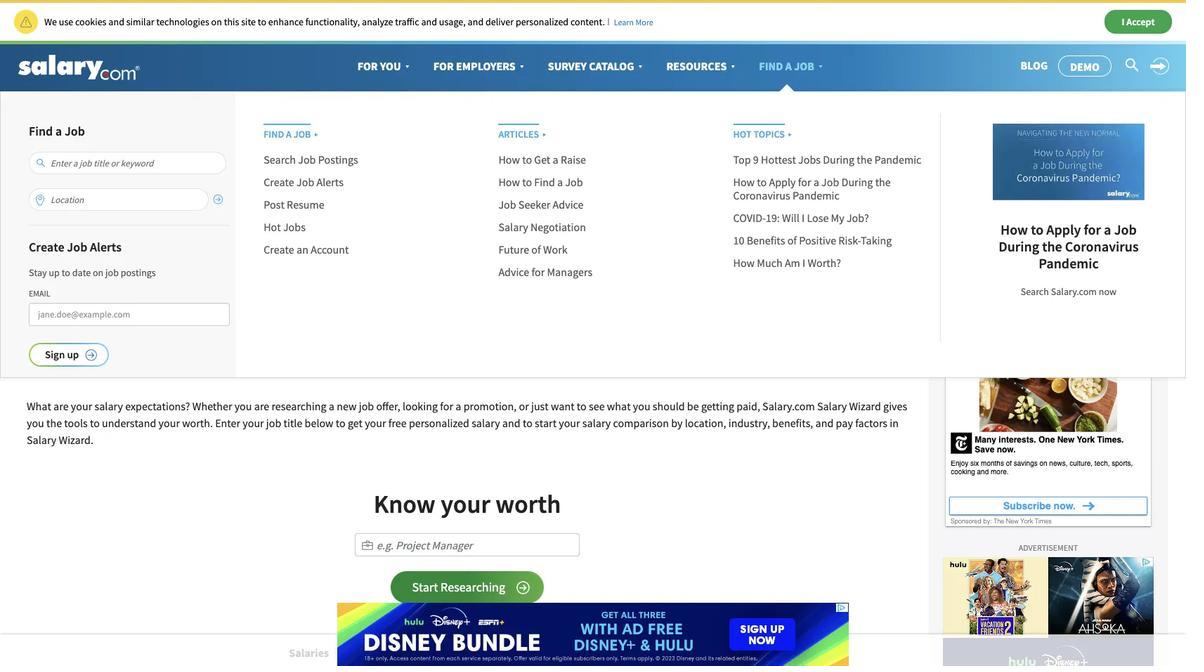 Task type: vqa. For each thing, say whether or not it's contained in the screenshot.
'US.'
no



Task type: describe. For each thing, give the bounding box(es) containing it.
for employers link
[[423, 44, 538, 88]]

arrow circle right image inside sign up button
[[85, 349, 97, 361]]

2 horizontal spatial find a job
[[760, 59, 815, 73]]

of for future of work
[[532, 242, 541, 257]]

how to get a raise
[[499, 153, 586, 167]]

survey
[[548, 59, 587, 73]]

0 horizontal spatial advice
[[499, 265, 530, 279]]

find down "home" link
[[29, 123, 53, 139]]

1 horizontal spatial apply
[[1047, 220, 1082, 238]]

factors
[[856, 416, 888, 430]]

10 benefits of positive risk-taking link
[[734, 234, 892, 248]]

create up 'stay'
[[29, 239, 64, 255]]

cookies
[[75, 15, 107, 28]]

job image
[[362, 540, 373, 551]]

email
[[29, 288, 50, 299]]

how to get a raise link
[[499, 153, 586, 167]]

in
[[890, 416, 899, 430]]

for you
[[358, 59, 401, 73]]

0 vertical spatial advertisement
[[564, 183, 623, 193]]

raise
[[561, 153, 586, 167]]

post resume link
[[264, 198, 325, 212]]

stay
[[29, 267, 47, 279]]

date
[[72, 267, 91, 279]]

0 horizontal spatial you
[[27, 416, 44, 430]]

to up search salary.com now
[[1031, 220, 1044, 238]]

researching
[[441, 580, 505, 596]]

future
[[499, 242, 529, 257]]

gives
[[884, 399, 908, 413]]

below
[[305, 416, 334, 430]]

your up e.g. project manager search box
[[441, 489, 491, 520]]

resources
[[667, 59, 727, 73]]

worth
[[496, 489, 561, 520]]

technologies
[[156, 15, 209, 28]]

salary negotiation link
[[499, 220, 586, 234]]

to left get
[[336, 416, 346, 430]]

1 horizontal spatial on
[[211, 15, 222, 28]]

researching
[[272, 399, 327, 413]]

postings
[[318, 153, 358, 167]]

0 vertical spatial pandemic
[[875, 153, 922, 167]]

salary down "what"
[[27, 433, 56, 447]]

salary up pay
[[818, 399, 847, 413]]

1 vertical spatial alerts
[[90, 239, 122, 255]]

1 vertical spatial job
[[359, 399, 374, 413]]

what are your salary expectations? whether you are researching a new job offer, looking for a promotion, or just want to see what you should be getting paid, salary.com salary wizard gives you the tools to understand your worth. enter your job title below to get your free personalized salary and to start your salary comparison by location, industry, benefits, and pay factors in salary wizard.
[[27, 399, 908, 447]]

1 horizontal spatial find a job
[[264, 128, 311, 141]]

i inside button
[[1122, 15, 1125, 28]]

e.g. Project Manager search field
[[355, 534, 580, 557]]

want
[[551, 399, 575, 413]]

search job postings link
[[264, 153, 358, 167]]

we
[[44, 15, 57, 28]]

0 horizontal spatial find a job
[[29, 123, 85, 139]]

work
[[543, 242, 568, 257]]

lose
[[807, 211, 829, 225]]

and right 'usage,'
[[468, 15, 484, 28]]

pay
[[836, 416, 853, 430]]

hot topics link
[[734, 124, 795, 141]]

0 vertical spatial how to apply for a job during the coronavirus pandemic
[[734, 175, 891, 203]]

enhance
[[268, 15, 304, 28]]

0 vertical spatial salary.com
[[1052, 285, 1097, 298]]

2 vertical spatial jobs
[[433, 646, 456, 660]]

title
[[284, 416, 303, 430]]

jane.doe@example.com text field
[[29, 303, 230, 326]]

10
[[734, 234, 745, 248]]

2 horizontal spatial you
[[633, 399, 651, 413]]

salary inside salary negotiation "link"
[[499, 220, 528, 234]]

jobs link
[[433, 646, 456, 660]]

home link
[[11, 99, 39, 112]]

content.
[[571, 15, 605, 28]]

the inside how to apply for a job during the coronavirus pandemic link
[[876, 175, 891, 189]]

salary.com inside what are your salary expectations? whether you are researching a new job offer, looking for a promotion, or just want to see what you should be getting paid, salary.com salary wizard gives you the tools to understand your worth. enter your job title below to get your free personalized salary and to start your salary comparison by location, industry, benefits, and pay factors in salary wizard.
[[763, 399, 815, 413]]

1 horizontal spatial salaries
[[289, 646, 329, 660]]

2 vertical spatial pandemic
[[1039, 254, 1099, 272]]

blog
[[1021, 59, 1048, 73]]

jobs inside "top 9 hottest jobs during the pandemic" link
[[799, 153, 821, 167]]

looking
[[403, 399, 438, 413]]

get
[[348, 416, 363, 430]]

search image for location text field on the left of the page
[[36, 195, 44, 206]]

benefits link
[[527, 646, 567, 660]]

benefits inside 10 benefits of positive risk-taking link
[[747, 234, 786, 248]]

research
[[55, 99, 90, 111]]

hot jobs
[[264, 220, 306, 234]]

for inside what are your salary expectations? whether you are researching a new job offer, looking for a promotion, or just want to see what you should be getting paid, salary.com salary wizard gives you the tools to understand your worth. enter your job title below to get your free personalized salary and to start your salary comparison by location, industry, benefits, and pay factors in salary wizard.
[[440, 399, 453, 413]]

articles link
[[499, 124, 549, 141]]

1 vertical spatial coronavirus
[[1066, 237, 1139, 255]]

how for how much am i worth? link
[[734, 256, 755, 270]]

salary right research link
[[111, 99, 135, 111]]

1 horizontal spatial salary
[[472, 416, 500, 430]]

we use cookies and similar technologies on this site to enhance functionality, analyze traffic and usage, and deliver personalized content.
[[44, 15, 605, 28]]

home
[[11, 99, 34, 111]]

stay up to date on job postings
[[29, 267, 156, 279]]

hot for hot topics
[[734, 128, 752, 141]]

0 horizontal spatial salary
[[95, 399, 123, 413]]

should
[[653, 399, 685, 413]]

promotion,
[[464, 399, 517, 413]]

covid-19: will i lose my job? link
[[734, 211, 869, 225]]

how to apply for a job during the coronavirus pandemic link
[[734, 175, 935, 203]]

know your worth
[[374, 489, 561, 520]]

0 vertical spatial personalized
[[516, 15, 569, 28]]

sign up
[[45, 348, 79, 362]]

to inside how to apply for a job during the coronavirus pandemic link
[[757, 175, 767, 189]]

up for sign
[[67, 348, 79, 362]]

and down or
[[503, 416, 521, 430]]

your up tools
[[71, 399, 92, 413]]

what
[[607, 399, 631, 413]]

1 horizontal spatial advertisement
[[1019, 542, 1079, 553]]

0 vertical spatial coronavirus
[[734, 189, 791, 203]]

similar
[[126, 15, 154, 28]]

find up the search job postings
[[264, 128, 284, 141]]

for employers
[[434, 59, 516, 73]]

19:
[[766, 211, 780, 225]]

survey catalog link
[[538, 44, 656, 88]]

tools
[[64, 416, 88, 430]]

1 vertical spatial on
[[93, 267, 104, 279]]

i for covid-19: will i lose my job?
[[802, 211, 805, 225]]

learn more link
[[614, 17, 654, 27]]

covid-
[[734, 211, 766, 225]]

how for the how to find a job link
[[499, 175, 520, 189]]

understand
[[102, 416, 156, 430]]

this
[[224, 15, 239, 28]]

for you link
[[347, 44, 423, 88]]

how for how to get a raise link
[[499, 153, 520, 167]]

0 horizontal spatial salaries
[[27, 340, 114, 372]]

how much am i worth? link
[[734, 256, 842, 270]]

hottest
[[761, 153, 796, 167]]

triangle right image for postings
[[311, 124, 321, 140]]

see
[[589, 399, 605, 413]]

cost
[[577, 646, 599, 660]]

deliver
[[486, 15, 514, 28]]

usage,
[[439, 15, 466, 28]]

create an account link
[[264, 242, 349, 257]]

create an account
[[264, 242, 349, 257]]

Enter a job title or keyword text field
[[29, 152, 227, 174]]

by
[[672, 416, 683, 430]]

2 vertical spatial during
[[999, 237, 1040, 255]]

search image for enter a job title or keyword text box
[[36, 158, 46, 168]]

cost of living link
[[577, 646, 642, 660]]

and left similar
[[108, 15, 124, 28]]

advice for managers link
[[499, 265, 593, 279]]

9
[[754, 153, 759, 167]]

to down or
[[523, 416, 533, 430]]

2 are from the left
[[254, 399, 269, 413]]

education link
[[467, 646, 516, 660]]



Task type: locate. For each thing, give the bounding box(es) containing it.
create job alerts link
[[264, 175, 344, 189]]

2 horizontal spatial pandemic
[[1039, 254, 1099, 272]]

None text field
[[29, 188, 209, 211]]

how to find a job
[[499, 175, 583, 189]]

during up how to apply for a job during the coronavirus pandemic link
[[823, 153, 855, 167]]

hot down post
[[264, 220, 281, 234]]

1 vertical spatial jobs
[[283, 220, 306, 234]]

search image
[[1125, 57, 1140, 73], [36, 158, 46, 168], [36, 195, 44, 206]]

are left "researching"
[[254, 399, 269, 413]]

your right the enter
[[243, 416, 264, 430]]

taking
[[861, 234, 892, 248]]

benefits
[[747, 234, 786, 248], [527, 646, 567, 660]]

1 vertical spatial pandemic
[[793, 189, 840, 203]]

create job alerts up date
[[29, 239, 122, 255]]

job seeker advice link
[[499, 198, 584, 212]]

triangle right image up the get
[[539, 124, 549, 140]]

1 vertical spatial apply
[[1047, 220, 1082, 238]]

triangle right image for hottest
[[785, 124, 795, 140]]

analyze
[[362, 15, 393, 28]]

during
[[823, 153, 855, 167], [842, 175, 874, 189], [999, 237, 1040, 255]]

2 for from the left
[[434, 59, 454, 73]]

skills link
[[340, 646, 366, 660]]

0 vertical spatial benefits
[[747, 234, 786, 248]]

how to apply for a job during the coronavirus pandemic up search salary.com now
[[999, 220, 1139, 272]]

site
[[241, 15, 256, 28]]

new
[[337, 399, 357, 413]]

paid,
[[737, 399, 761, 413]]

find down how to get a raise link
[[535, 175, 555, 189]]

on right date
[[93, 267, 104, 279]]

cost of living
[[577, 646, 642, 660]]

create for 'create job alerts' link
[[264, 175, 294, 189]]

triangle right image inside the hot topics link
[[785, 124, 795, 140]]

benefits left cost
[[527, 646, 567, 660]]

salary down see
[[583, 416, 611, 430]]

1 horizontal spatial of
[[601, 646, 611, 660]]

how inside how much am i worth? link
[[734, 256, 755, 270]]

arrow circle right image
[[517, 581, 530, 595]]

jobs inside hot jobs link
[[283, 220, 306, 234]]

how inside how to apply for a job during the coronavirus pandemic link
[[734, 175, 755, 189]]

1 horizontal spatial arrow circle right image
[[213, 195, 223, 205]]

location,
[[685, 416, 727, 430]]

pandemic
[[875, 153, 922, 167], [793, 189, 840, 203], [1039, 254, 1099, 272]]

of for cost of living
[[601, 646, 611, 660]]

salary down 'promotion,'
[[472, 416, 500, 430]]

you up the enter
[[235, 399, 252, 413]]

the inside what are your salary expectations? whether you are researching a new job offer, looking for a promotion, or just want to see what you should be getting paid, salary.com salary wizard gives you the tools to understand your worth. enter your job title below to get your free personalized salary and to start your salary comparison by location, industry, benefits, and pay factors in salary wizard.
[[46, 416, 62, 430]]

for
[[358, 59, 378, 73], [434, 59, 454, 73]]

search for search job postings
[[264, 153, 296, 167]]

0 vertical spatial salaries
[[27, 340, 114, 372]]

2 vertical spatial search image
[[36, 195, 44, 206]]

1 vertical spatial salaries
[[289, 646, 329, 660]]

0 horizontal spatial triangle right image
[[311, 124, 321, 140]]

will
[[783, 211, 800, 225]]

0 vertical spatial find a job link
[[749, 44, 837, 88]]

more
[[636, 17, 654, 27]]

0 horizontal spatial arrow circle right image
[[85, 349, 97, 361]]

0 vertical spatial up
[[49, 267, 60, 279]]

0 horizontal spatial benefits
[[527, 646, 567, 660]]

i for how much am i worth?
[[803, 256, 806, 270]]

0 vertical spatial alerts
[[317, 175, 344, 189]]

triangle right image up hottest
[[785, 124, 795, 140]]

triangle right image up the search job postings
[[311, 124, 321, 140]]

1 horizontal spatial for
[[434, 59, 454, 73]]

create down hot jobs link
[[264, 242, 294, 257]]

job right new
[[359, 399, 374, 413]]

1 vertical spatial create job alerts
[[29, 239, 122, 255]]

advertisement region
[[337, 197, 849, 261], [943, 353, 1154, 529], [943, 557, 1154, 666], [337, 603, 849, 666]]

for right looking
[[440, 399, 453, 413]]

start
[[535, 416, 557, 430]]

salary.com
[[1052, 285, 1097, 298], [763, 399, 815, 413]]

0 horizontal spatial how to apply for a job during the coronavirus pandemic
[[734, 175, 891, 203]]

create up post
[[264, 175, 294, 189]]

how much am i worth?
[[734, 256, 842, 270]]

1 horizontal spatial create job alerts
[[264, 175, 344, 189]]

personalized right deliver
[[516, 15, 569, 28]]

search salary.com now
[[1021, 285, 1117, 298]]

1 vertical spatial during
[[842, 175, 874, 189]]

advice down the 'future'
[[499, 265, 530, 279]]

job left postings
[[106, 267, 119, 279]]

None text field
[[29, 152, 227, 174]]

2 horizontal spatial salary
[[583, 416, 611, 430]]

0 vertical spatial i
[[1122, 15, 1125, 28]]

salaries up "what"
[[27, 340, 114, 372]]

be
[[687, 399, 699, 413]]

1 horizontal spatial job
[[266, 416, 281, 430]]

1 horizontal spatial personalized
[[516, 15, 569, 28]]

salary.com left now
[[1052, 285, 1097, 298]]

1 horizontal spatial up
[[67, 348, 79, 362]]

post
[[264, 198, 285, 212]]

0 horizontal spatial create job alerts
[[29, 239, 122, 255]]

you down "what"
[[27, 416, 44, 430]]

your down want
[[559, 416, 580, 430]]

to left the get
[[522, 153, 532, 167]]

for for for employers
[[434, 59, 454, 73]]

catalog
[[589, 59, 634, 73]]

up right 'stay'
[[49, 267, 60, 279]]

expectations?
[[125, 399, 190, 413]]

0 vertical spatial create job alerts
[[264, 175, 344, 189]]

managers
[[547, 265, 593, 279]]

resources link
[[656, 44, 749, 88]]

arrow circle right image left post
[[213, 195, 223, 205]]

0 horizontal spatial apply
[[769, 175, 796, 189]]

apply up search salary.com now
[[1047, 220, 1082, 238]]

1 horizontal spatial you
[[235, 399, 252, 413]]

2 horizontal spatial job
[[359, 399, 374, 413]]

start researching button
[[391, 572, 544, 604]]

salary up the 'future'
[[499, 220, 528, 234]]

the up how to apply for a job during the coronavirus pandemic link
[[857, 153, 873, 167]]

for down "top 9 hottest jobs during the pandemic" link at the right top of the page
[[798, 175, 812, 189]]

create job alerts up resume
[[264, 175, 344, 189]]

traffic
[[395, 15, 419, 28]]

how inside how to get a raise link
[[499, 153, 520, 167]]

and right traffic
[[421, 15, 437, 28]]

create job alerts
[[264, 175, 344, 189], [29, 239, 122, 255]]

are right "what"
[[54, 399, 69, 413]]

0 horizontal spatial for
[[358, 59, 378, 73]]

personalized
[[516, 15, 569, 28], [409, 416, 470, 430]]

to right tools
[[90, 416, 100, 430]]

a
[[786, 59, 792, 73], [55, 123, 62, 139], [286, 128, 292, 141], [553, 153, 559, 167], [558, 175, 563, 189], [814, 175, 820, 189], [1105, 220, 1112, 238], [329, 399, 335, 413], [456, 399, 461, 413]]

how to apply for a job during the coronavirus pandemic up lose
[[734, 175, 891, 203]]

wizard
[[850, 399, 882, 413]]

hot up top
[[734, 128, 752, 141]]

1 are from the left
[[54, 399, 69, 413]]

up right sign
[[67, 348, 79, 362]]

post resume
[[264, 198, 325, 212]]

up inside button
[[67, 348, 79, 362]]

job seeker advice
[[499, 198, 584, 212]]

an
[[297, 242, 309, 257]]

top
[[734, 153, 751, 167]]

triangle right image
[[311, 124, 321, 140], [539, 124, 549, 140], [785, 124, 795, 140]]

job?
[[847, 211, 869, 225]]

1 vertical spatial search
[[1021, 285, 1050, 298]]

on
[[211, 15, 222, 28], [93, 267, 104, 279]]

apply down hottest
[[769, 175, 796, 189]]

jobs down post resume link
[[283, 220, 306, 234]]

worth?
[[808, 256, 842, 270]]

find
[[760, 59, 783, 73], [29, 123, 53, 139], [264, 128, 284, 141], [535, 175, 555, 189]]

1 vertical spatial advice
[[499, 265, 530, 279]]

1 vertical spatial i
[[802, 211, 805, 225]]

2 vertical spatial job
[[266, 416, 281, 430]]

i right am
[[803, 256, 806, 270]]

advice up negotiation at the left of the page
[[553, 198, 584, 212]]

what
[[27, 399, 51, 413]]

of up am
[[788, 234, 797, 248]]

0 horizontal spatial of
[[532, 242, 541, 257]]

1 horizontal spatial search
[[1021, 285, 1050, 298]]

coronavirus
[[734, 189, 791, 203], [1066, 237, 1139, 255]]

your down "expectations?" on the left
[[159, 416, 180, 430]]

find up the hot topics link
[[760, 59, 783, 73]]

for inside for you link
[[358, 59, 378, 73]]

during up job?
[[842, 175, 874, 189]]

hot jobs link
[[264, 220, 306, 234]]

2 triangle right image from the left
[[539, 124, 549, 140]]

1 horizontal spatial hot
[[734, 128, 752, 141]]

2 horizontal spatial jobs
[[799, 153, 821, 167]]

salary up the understand
[[95, 399, 123, 413]]

0 vertical spatial jobs
[[799, 153, 821, 167]]

for for for you
[[358, 59, 378, 73]]

covid-19: will i lose my job?
[[734, 211, 869, 225]]

1 horizontal spatial are
[[254, 399, 269, 413]]

the up taking
[[876, 175, 891, 189]]

resume
[[287, 198, 325, 212]]

salaries
[[27, 340, 114, 372], [289, 646, 329, 660]]

0 horizontal spatial find a job link
[[264, 124, 321, 141]]

benefits up much
[[747, 234, 786, 248]]

2 horizontal spatial triangle right image
[[785, 124, 795, 140]]

0 horizontal spatial jobs
[[283, 220, 306, 234]]

0 horizontal spatial on
[[93, 267, 104, 279]]

0 vertical spatial advice
[[553, 198, 584, 212]]

1 horizontal spatial alerts
[[317, 175, 344, 189]]

2 vertical spatial i
[[803, 256, 806, 270]]

your right get
[[365, 416, 386, 430]]

enter
[[215, 416, 240, 430]]

search job postings
[[264, 153, 358, 167]]

0 vertical spatial during
[[823, 153, 855, 167]]

your
[[71, 399, 92, 413], [159, 416, 180, 430], [243, 416, 264, 430], [365, 416, 386, 430], [559, 416, 580, 430], [441, 489, 491, 520]]

i right will
[[802, 211, 805, 225]]

0 vertical spatial arrow circle right image
[[213, 195, 223, 205]]

to down 9
[[757, 175, 767, 189]]

learn more
[[614, 17, 654, 27]]

1 horizontal spatial how to apply for a job during the coronavirus pandemic
[[999, 220, 1139, 272]]

negotiation
[[531, 220, 586, 234]]

use
[[59, 15, 73, 28]]

positive
[[800, 234, 837, 248]]

salary negotiation
[[499, 220, 586, 234]]

the up search salary.com now
[[1043, 237, 1063, 255]]

triangle right image for get
[[539, 124, 549, 140]]

alerts down postings at left top
[[317, 175, 344, 189]]

1 vertical spatial how to apply for a job during the coronavirus pandemic
[[999, 220, 1139, 272]]

accept
[[1127, 15, 1155, 28]]

jobs right company on the bottom left of the page
[[433, 646, 456, 660]]

for inside for employers link
[[434, 59, 454, 73]]

salary.com up benefits,
[[763, 399, 815, 413]]

triangle right image inside articles link
[[539, 124, 549, 140]]

arrow circle right image right sign up
[[85, 349, 97, 361]]

hot for hot jobs
[[264, 220, 281, 234]]

top 9 hottest jobs during the pandemic
[[734, 153, 922, 167]]

1 horizontal spatial pandemic
[[875, 153, 922, 167]]

account
[[311, 242, 349, 257]]

blog link
[[1021, 59, 1048, 73]]

0 horizontal spatial personalized
[[409, 416, 470, 430]]

for
[[798, 175, 812, 189], [1084, 220, 1102, 238], [532, 265, 545, 279], [440, 399, 453, 413]]

to inside how to get a raise link
[[522, 153, 532, 167]]

to inside the how to find a job link
[[522, 175, 532, 189]]

0 vertical spatial apply
[[769, 175, 796, 189]]

to up seeker
[[522, 175, 532, 189]]

1 vertical spatial find a job link
[[264, 124, 321, 141]]

1 horizontal spatial triangle right image
[[539, 124, 549, 140]]

survey catalog
[[548, 59, 634, 73]]

alerts up stay up to date on job postings
[[90, 239, 122, 255]]

1 vertical spatial personalized
[[409, 416, 470, 430]]

for left employers
[[434, 59, 454, 73]]

0 vertical spatial job
[[106, 267, 119, 279]]

to left see
[[577, 399, 587, 413]]

for up now
[[1084, 220, 1102, 238]]

future of work
[[499, 242, 568, 257]]

apply inside how to apply for a job during the coronavirus pandemic link
[[769, 175, 796, 189]]

1 vertical spatial up
[[67, 348, 79, 362]]

1 vertical spatial hot
[[264, 220, 281, 234]]

of left work
[[532, 242, 541, 257]]

1 for from the left
[[358, 59, 378, 73]]

to right site
[[258, 15, 266, 28]]

coronavirus up the 19: at right top
[[734, 189, 791, 203]]

0 vertical spatial hot
[[734, 128, 752, 141]]

0 horizontal spatial search
[[264, 153, 296, 167]]

employers
[[456, 59, 516, 73]]

search inside search job postings link
[[264, 153, 296, 167]]

my
[[831, 211, 845, 225]]

salary.com image
[[18, 55, 140, 80]]

0 vertical spatial search image
[[1125, 57, 1140, 73]]

arrow circle right image
[[213, 195, 223, 205], [85, 349, 97, 361]]

jobs right hottest
[[799, 153, 821, 167]]

during up search salary.com now
[[999, 237, 1040, 255]]

of right cost
[[601, 646, 611, 660]]

i left accept
[[1122, 15, 1125, 28]]

demo link
[[1059, 56, 1112, 77]]

2 horizontal spatial of
[[788, 234, 797, 248]]

None search field
[[355, 534, 580, 557]]

1 vertical spatial arrow circle right image
[[85, 349, 97, 361]]

hot
[[734, 128, 752, 141], [264, 220, 281, 234]]

the left tools
[[46, 416, 62, 430]]

coronavirus up now
[[1066, 237, 1139, 255]]

triangle right image inside find a job link
[[311, 124, 321, 140]]

Location text field
[[29, 188, 209, 211]]

risk-
[[839, 234, 861, 248]]

and left pay
[[816, 416, 834, 430]]

personalized inside what are your salary expectations? whether you are researching a new job offer, looking for a promotion, or just want to see what you should be getting paid, salary.com salary wizard gives you the tools to understand your worth. enter your job title below to get your free personalized salary and to start your salary comparison by location, industry, benefits, and pay factors in salary wizard.
[[409, 416, 470, 430]]

0 horizontal spatial alerts
[[90, 239, 122, 255]]

salaries left skills link at the bottom left of the page
[[289, 646, 329, 660]]

research link
[[55, 99, 95, 112]]

for left you at the left top of page
[[358, 59, 378, 73]]

1 horizontal spatial advice
[[553, 198, 584, 212]]

0 horizontal spatial pandemic
[[793, 189, 840, 203]]

1 vertical spatial advertisement
[[1019, 542, 1079, 553]]

the inside "top 9 hottest jobs during the pandemic" link
[[857, 153, 873, 167]]

to left date
[[62, 267, 70, 279]]

worth.
[[182, 416, 213, 430]]

3 triangle right image from the left
[[785, 124, 795, 140]]

1 horizontal spatial benefits
[[747, 234, 786, 248]]

1 horizontal spatial find a job link
[[749, 44, 837, 88]]

on left this
[[211, 15, 222, 28]]

0 horizontal spatial are
[[54, 399, 69, 413]]

1 vertical spatial benefits
[[527, 646, 567, 660]]

how for how to apply for a job during the coronavirus pandemic link
[[734, 175, 755, 189]]

0 horizontal spatial coronavirus
[[734, 189, 791, 203]]

0 horizontal spatial hot
[[264, 220, 281, 234]]

for down future of work link
[[532, 265, 545, 279]]

you up comparison
[[633, 399, 651, 413]]

topics
[[754, 128, 785, 141]]

job left title
[[266, 416, 281, 430]]

up for stay
[[49, 267, 60, 279]]

search for search salary.com now
[[1021, 285, 1050, 298]]

am
[[785, 256, 801, 270]]

create for create an account link at the left of the page
[[264, 242, 294, 257]]

personalized down looking
[[409, 416, 470, 430]]

1 triangle right image from the left
[[311, 124, 321, 140]]

0 horizontal spatial job
[[106, 267, 119, 279]]

apply
[[769, 175, 796, 189], [1047, 220, 1082, 238]]



